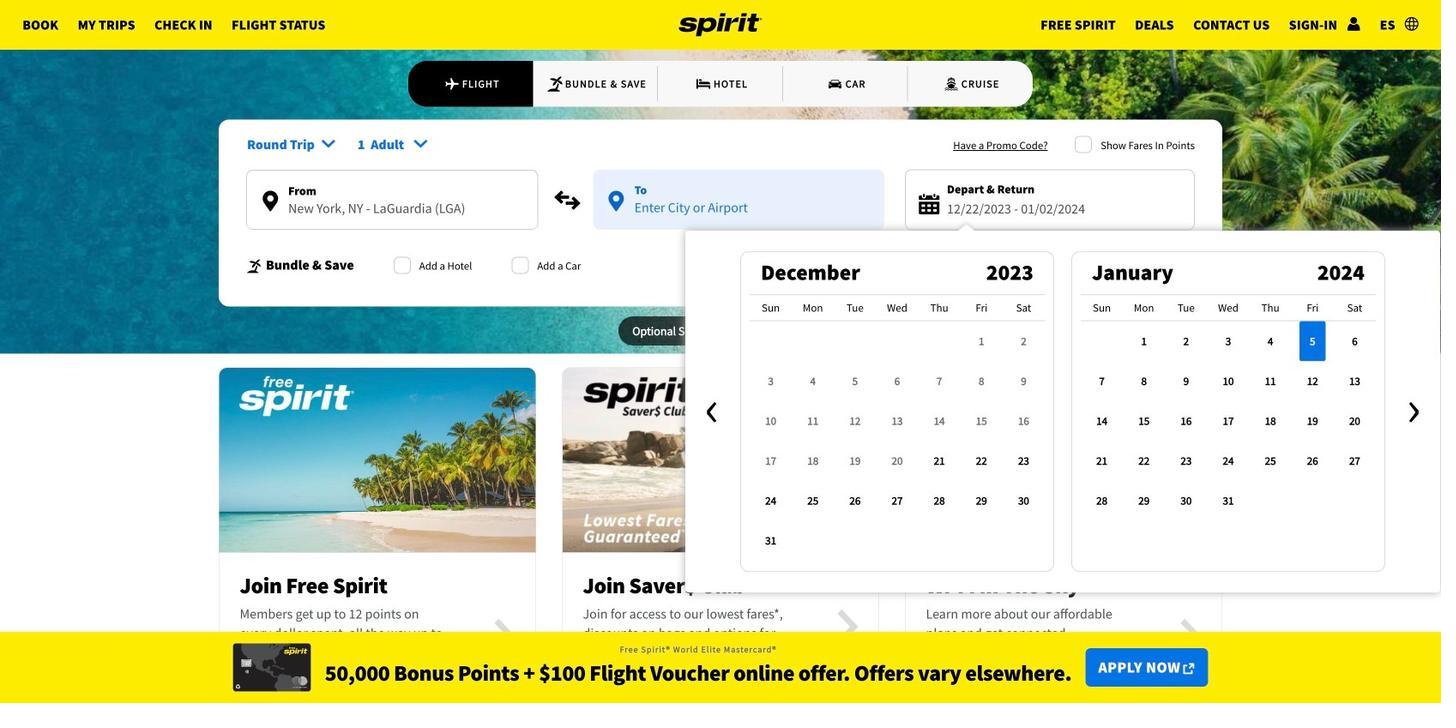 Task type: vqa. For each thing, say whether or not it's contained in the screenshot.
right Enter City or Airport text box
no



Task type: describe. For each thing, give the bounding box(es) containing it.
14 weekday element from the left
[[1334, 294, 1376, 322]]

4 weekday element from the left
[[876, 294, 918, 322]]

2 grid from the left
[[1081, 294, 1376, 521]]

world elite image
[[233, 644, 311, 692]]

flight icon image
[[444, 75, 460, 92]]

3 weekday element from the left
[[834, 294, 876, 322]]

1 grid from the left
[[750, 294, 1045, 561]]

12 weekday element from the left
[[1250, 294, 1292, 322]]

hotel icon image
[[695, 75, 712, 92]]

5 weekday element from the left
[[918, 294, 961, 322]]

dates field
[[947, 198, 1180, 220]]

wifi image image
[[906, 359, 1222, 562]]

user image
[[1347, 17, 1361, 30]]

car icon image
[[827, 75, 844, 92]]

Enter City or Airport text field
[[593, 199, 885, 228]]

swap airports image
[[554, 187, 581, 214]]

bundle and save icon image
[[246, 259, 263, 274]]

map marker alt image for enter city or airport text field
[[609, 191, 624, 212]]



Task type: locate. For each thing, give the bounding box(es) containing it.
11 weekday element from the left
[[1207, 294, 1250, 322]]

1 map marker alt image from the left
[[263, 191, 278, 212]]

calendar image
[[919, 194, 940, 215]]

logo image
[[679, 0, 762, 50]]

0 horizontal spatial map marker alt image
[[263, 191, 278, 212]]

6 weekday element from the left
[[961, 294, 1003, 322]]

map marker alt image right the swap airports image
[[609, 191, 624, 212]]

1 horizontal spatial map marker alt image
[[609, 191, 624, 212]]

0 horizontal spatial grid
[[750, 294, 1045, 561]]

external links may not meet accessibility requirements. image
[[1183, 664, 1194, 675]]

9 weekday element from the left
[[1123, 294, 1165, 322]]

cruise icon image
[[943, 75, 960, 92]]

global image
[[1405, 17, 1419, 30]]

1 weekday element from the left
[[750, 294, 792, 322]]

grid
[[750, 294, 1045, 561], [1081, 294, 1376, 521]]

2 weekday element from the left
[[792, 294, 834, 322]]

8 weekday element from the left
[[1081, 294, 1123, 322]]

weekday element
[[750, 294, 792, 322], [792, 294, 834, 322], [834, 294, 876, 322], [876, 294, 918, 322], [918, 294, 961, 322], [961, 294, 1003, 322], [1003, 294, 1045, 322], [1081, 294, 1123, 322], [1123, 294, 1165, 322], [1165, 294, 1207, 322], [1207, 294, 1250, 322], [1250, 294, 1292, 322], [1292, 294, 1334, 322], [1334, 294, 1376, 322]]

7 weekday element from the left
[[1003, 294, 1045, 322]]

10 weekday element from the left
[[1165, 294, 1207, 322]]

map marker alt image up bundle and save icon
[[263, 191, 278, 212]]

cell
[[1292, 322, 1334, 361]]

Enter City or Airport text field
[[247, 200, 538, 229]]

13 weekday element from the left
[[1292, 294, 1334, 322]]

vacation icon image
[[546, 75, 564, 92]]

2 map marker alt image from the left
[[609, 191, 624, 212]]

savers_club_image image
[[563, 359, 878, 562]]

cell inside grid
[[1292, 322, 1334, 361]]

1 horizontal spatial grid
[[1081, 294, 1376, 521]]

free_spirit_image image
[[219, 359, 536, 562]]

map marker alt image for enter city or airport text box on the left
[[263, 191, 278, 212]]

map marker alt image
[[263, 191, 278, 212], [609, 191, 624, 212]]



